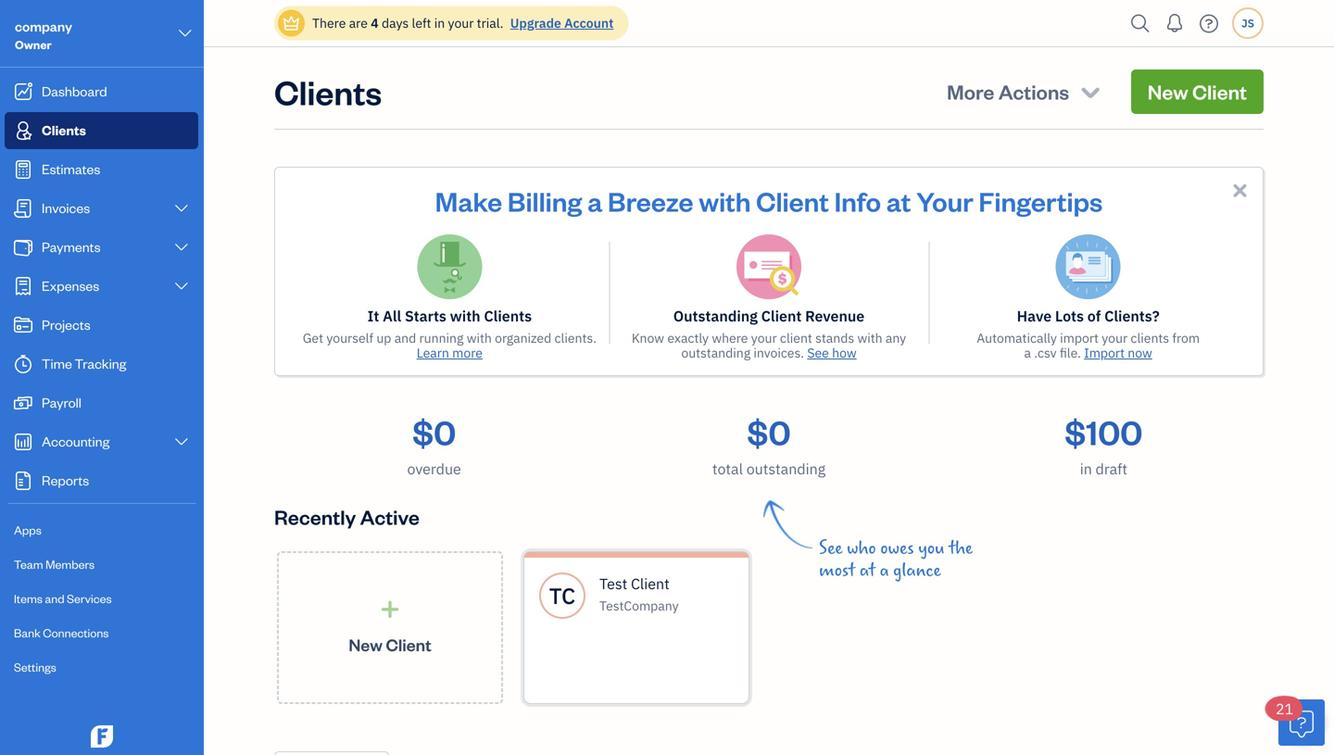 Task type: locate. For each thing, give the bounding box(es) containing it.
clients inside it all starts with clients get yourself up and running with organized clients. learn more
[[484, 306, 532, 326]]

organized
[[495, 330, 552, 347]]

a down owes
[[880, 561, 889, 581]]

1 vertical spatial new client link
[[277, 552, 503, 704]]

plus image
[[380, 600, 401, 619]]

more
[[452, 344, 483, 362]]

yourself
[[327, 330, 374, 347]]

exactly
[[668, 330, 709, 347]]

a left .csv
[[1025, 344, 1032, 362]]

all
[[383, 306, 402, 326]]

with right breeze
[[699, 184, 751, 218]]

clients
[[274, 70, 382, 114], [42, 121, 86, 139], [484, 306, 532, 326]]

$0 down invoices.
[[747, 410, 791, 454]]

invoices.
[[754, 344, 805, 362]]

see left how
[[808, 344, 829, 362]]

of
[[1088, 306, 1101, 326]]

overdue
[[407, 459, 461, 479]]

your
[[448, 14, 474, 32], [752, 330, 777, 347], [1102, 330, 1128, 347]]

how
[[833, 344, 857, 362]]

$0
[[413, 410, 456, 454], [747, 410, 791, 454]]

see how
[[808, 344, 857, 362]]

2 horizontal spatial clients
[[484, 306, 532, 326]]

new down plus image
[[349, 634, 383, 656]]

outstanding inside $0 total outstanding
[[747, 459, 826, 479]]

in left draft
[[1081, 459, 1093, 479]]

where
[[712, 330, 748, 347]]

$0 up overdue
[[413, 410, 456, 454]]

members
[[46, 557, 95, 572]]

days
[[382, 14, 409, 32]]

see for see how
[[808, 344, 829, 362]]

freshbooks image
[[87, 726, 117, 748]]

chevron large down image up reports link
[[173, 435, 190, 450]]

bank connections
[[14, 625, 109, 641]]

$0 for $0 overdue
[[413, 410, 456, 454]]

client down 'go to help' icon
[[1193, 78, 1248, 105]]

file.
[[1060, 344, 1082, 362]]

items
[[14, 591, 43, 606]]

client up testcompany
[[631, 574, 670, 594]]

import
[[1061, 330, 1099, 347]]

and right items
[[45, 591, 64, 606]]

2 vertical spatial clients
[[484, 306, 532, 326]]

reports
[[42, 471, 89, 489]]

new client down 'go to help' icon
[[1148, 78, 1248, 105]]

clients up organized
[[484, 306, 532, 326]]

your left "trial."
[[448, 14, 474, 32]]

running
[[419, 330, 464, 347]]

0 horizontal spatial in
[[435, 14, 445, 32]]

0 horizontal spatial new
[[349, 634, 383, 656]]

your down clients?
[[1102, 330, 1128, 347]]

and right up
[[395, 330, 416, 347]]

1 vertical spatial in
[[1081, 459, 1093, 479]]

apps link
[[5, 514, 198, 547]]

see
[[808, 344, 829, 362], [819, 539, 843, 559]]

with left any
[[858, 330, 883, 347]]

invoice image
[[12, 199, 34, 218]]

1 horizontal spatial new client link
[[1132, 70, 1264, 114]]

1 chevron large down image from the top
[[173, 201, 190, 216]]

expenses link
[[5, 268, 198, 305]]

1 horizontal spatial and
[[395, 330, 416, 347]]

1 vertical spatial a
[[1025, 344, 1032, 362]]

import
[[1085, 344, 1125, 362]]

0 horizontal spatial clients
[[42, 121, 86, 139]]

1 horizontal spatial $0
[[747, 410, 791, 454]]

1 horizontal spatial new client
[[1148, 78, 1248, 105]]

0 horizontal spatial and
[[45, 591, 64, 606]]

1 vertical spatial see
[[819, 539, 843, 559]]

1 vertical spatial chevron large down image
[[173, 240, 190, 255]]

outstanding down outstanding
[[682, 344, 751, 362]]

new client
[[1148, 78, 1248, 105], [349, 634, 432, 656]]

in right 'left'
[[435, 14, 445, 32]]

active
[[360, 504, 420, 530]]

with inside know exactly where your client stands with any outstanding invoices.
[[858, 330, 883, 347]]

2 $0 from the left
[[747, 410, 791, 454]]

3 chevron large down image from the top
[[173, 435, 190, 450]]

revenue
[[806, 306, 865, 326]]

1 vertical spatial and
[[45, 591, 64, 606]]

outstanding right total
[[747, 459, 826, 479]]

new client link
[[1132, 70, 1264, 114], [277, 552, 503, 704]]

tc
[[549, 582, 576, 610]]

it all starts with clients image
[[417, 235, 482, 299]]

there
[[312, 14, 346, 32]]

$0 overdue
[[407, 410, 461, 479]]

client
[[1193, 78, 1248, 105], [757, 184, 829, 218], [762, 306, 802, 326], [631, 574, 670, 594], [386, 634, 432, 656]]

company owner
[[15, 17, 72, 52]]

chevron large down image inside payments link
[[173, 240, 190, 255]]

time tracking link
[[5, 346, 198, 383]]

clients up estimates
[[42, 121, 86, 139]]

2 horizontal spatial your
[[1102, 330, 1128, 347]]

1 vertical spatial clients
[[42, 121, 86, 139]]

0 vertical spatial chevron large down image
[[173, 201, 190, 216]]

1 horizontal spatial a
[[880, 561, 889, 581]]

0 horizontal spatial new client
[[349, 634, 432, 656]]

1 vertical spatial new client
[[349, 634, 432, 656]]

outstanding
[[682, 344, 751, 362], [747, 459, 826, 479]]

tracking
[[75, 355, 126, 372]]

outstanding client revenue image
[[737, 235, 802, 299]]

chevron large down image
[[177, 22, 194, 44], [173, 279, 190, 294]]

in inside $100 in draft
[[1081, 459, 1093, 479]]

outstanding inside know exactly where your client stands with any outstanding invoices.
[[682, 344, 751, 362]]

in
[[435, 14, 445, 32], [1081, 459, 1093, 479]]

1 vertical spatial at
[[860, 561, 876, 581]]

js button
[[1233, 7, 1264, 39]]

0 vertical spatial outstanding
[[682, 344, 751, 362]]

1 horizontal spatial your
[[752, 330, 777, 347]]

1 vertical spatial outstanding
[[747, 459, 826, 479]]

0 vertical spatial a
[[588, 184, 603, 218]]

chevron large down image for accounting
[[173, 435, 190, 450]]

see inside see who owes you the most at a glance
[[819, 539, 843, 559]]

client left 'info'
[[757, 184, 829, 218]]

and
[[395, 330, 416, 347], [45, 591, 64, 606]]

reports link
[[5, 463, 198, 500]]

search image
[[1126, 10, 1156, 38]]

payments
[[42, 238, 101, 255]]

estimate image
[[12, 160, 34, 179]]

2 vertical spatial a
[[880, 561, 889, 581]]

1 horizontal spatial at
[[887, 184, 911, 218]]

new client down plus image
[[349, 634, 432, 656]]

0 horizontal spatial your
[[448, 14, 474, 32]]

a
[[588, 184, 603, 218], [1025, 344, 1032, 362], [880, 561, 889, 581]]

0 vertical spatial and
[[395, 330, 416, 347]]

0 vertical spatial new client link
[[1132, 70, 1264, 114]]

more
[[947, 78, 995, 105]]

your for have
[[1102, 330, 1128, 347]]

accounting
[[42, 432, 110, 450]]

team members
[[14, 557, 95, 572]]

timer image
[[12, 355, 34, 374]]

0 horizontal spatial new client link
[[277, 552, 503, 704]]

chevron large down image inside 'invoices' link
[[173, 201, 190, 216]]

chevron large down image
[[173, 201, 190, 216], [173, 240, 190, 255], [173, 435, 190, 450]]

resource center badge image
[[1279, 700, 1326, 746]]

client up client
[[762, 306, 802, 326]]

0 horizontal spatial at
[[860, 561, 876, 581]]

2 horizontal spatial a
[[1025, 344, 1032, 362]]

2 chevron large down image from the top
[[173, 240, 190, 255]]

a right billing
[[588, 184, 603, 218]]

payroll
[[42, 393, 82, 411]]

upgrade
[[511, 14, 562, 32]]

are
[[349, 14, 368, 32]]

there are 4 days left in your trial. upgrade account
[[312, 14, 614, 32]]

1 horizontal spatial new
[[1148, 78, 1189, 105]]

a inside have lots of clients? automatically import your clients from a .csv file. import now
[[1025, 344, 1032, 362]]

1 $0 from the left
[[413, 410, 456, 454]]

automatically
[[977, 330, 1058, 347]]

more actions button
[[931, 70, 1121, 114]]

expenses
[[42, 277, 99, 294]]

clients down there
[[274, 70, 382, 114]]

items and services link
[[5, 583, 198, 615]]

with right running
[[467, 330, 492, 347]]

see who owes you the most at a glance
[[819, 539, 973, 581]]

total
[[713, 459, 743, 479]]

1 horizontal spatial in
[[1081, 459, 1093, 479]]

$0 inside $0 overdue
[[413, 410, 456, 454]]

draft
[[1096, 459, 1128, 479]]

see up the most
[[819, 539, 843, 559]]

$0 inside $0 total outstanding
[[747, 410, 791, 454]]

1 horizontal spatial clients
[[274, 70, 382, 114]]

0 horizontal spatial $0
[[413, 410, 456, 454]]

your inside have lots of clients? automatically import your clients from a .csv file. import now
[[1102, 330, 1128, 347]]

services
[[67, 591, 112, 606]]

at down who
[[860, 561, 876, 581]]

$0 for $0 total outstanding
[[747, 410, 791, 454]]

0 vertical spatial chevron large down image
[[177, 22, 194, 44]]

invoices link
[[5, 190, 198, 227]]

0 vertical spatial in
[[435, 14, 445, 32]]

with up running
[[450, 306, 481, 326]]

chevron large down image down 'invoices' link
[[173, 240, 190, 255]]

client down plus image
[[386, 634, 432, 656]]

test
[[600, 574, 628, 594]]

test client testcompany
[[600, 574, 679, 615]]

at right 'info'
[[887, 184, 911, 218]]

0 vertical spatial at
[[887, 184, 911, 218]]

more actions
[[947, 78, 1070, 105]]

0 vertical spatial see
[[808, 344, 829, 362]]

chevron large down image down estimates link
[[173, 201, 190, 216]]

client
[[780, 330, 813, 347]]

new down "notifications" icon
[[1148, 78, 1189, 105]]

info
[[835, 184, 881, 218]]

dashboard image
[[12, 82, 34, 101]]

upgrade account link
[[507, 14, 614, 32]]

go to help image
[[1195, 10, 1225, 38]]

time
[[42, 355, 72, 372]]

2 vertical spatial chevron large down image
[[173, 435, 190, 450]]

your down outstanding client revenue
[[752, 330, 777, 347]]

1 vertical spatial new
[[349, 634, 383, 656]]

account
[[565, 14, 614, 32]]

your for there
[[448, 14, 474, 32]]

estimates link
[[5, 151, 198, 188]]



Task type: vqa. For each thing, say whether or not it's contained in the screenshot.
9,
no



Task type: describe. For each thing, give the bounding box(es) containing it.
a inside see who owes you the most at a glance
[[880, 561, 889, 581]]

know exactly where your client stands with any outstanding invoices.
[[632, 330, 907, 362]]

clients.
[[555, 330, 597, 347]]

money image
[[12, 394, 34, 412]]

team members link
[[5, 549, 198, 581]]

close image
[[1230, 180, 1251, 201]]

who
[[847, 539, 877, 559]]

outstanding
[[674, 306, 758, 326]]

glance
[[894, 561, 942, 581]]

recently
[[274, 504, 356, 530]]

time tracking
[[42, 355, 126, 372]]

left
[[412, 14, 431, 32]]

0 vertical spatial new
[[1148, 78, 1189, 105]]

get
[[303, 330, 324, 347]]

client image
[[12, 121, 34, 140]]

21
[[1276, 699, 1294, 719]]

from
[[1173, 330, 1200, 347]]

client inside test client testcompany
[[631, 574, 670, 594]]

project image
[[12, 316, 34, 335]]

connections
[[43, 625, 109, 641]]

testcompany
[[600, 597, 679, 615]]

see for see who owes you the most at a glance
[[819, 539, 843, 559]]

1 vertical spatial chevron large down image
[[173, 279, 190, 294]]

have lots of clients? automatically import your clients from a .csv file. import now
[[977, 306, 1200, 362]]

any
[[886, 330, 907, 347]]

you
[[919, 539, 945, 559]]

chevron large down image for payments
[[173, 240, 190, 255]]

it
[[368, 306, 379, 326]]

payments link
[[5, 229, 198, 266]]

chart image
[[12, 433, 34, 451]]

notifications image
[[1161, 5, 1190, 42]]

clients?
[[1105, 306, 1160, 326]]

payroll link
[[5, 385, 198, 422]]

clients link
[[5, 112, 198, 149]]

up
[[377, 330, 392, 347]]

expense image
[[12, 277, 34, 296]]

chevrondown image
[[1078, 79, 1104, 105]]

invoices
[[42, 199, 90, 216]]

main element
[[0, 0, 250, 755]]

and inside it all starts with clients get yourself up and running with organized clients. learn more
[[395, 330, 416, 347]]

js
[[1242, 16, 1255, 31]]

0 horizontal spatial a
[[588, 184, 603, 218]]

clients inside "main" element
[[42, 121, 86, 139]]

your inside know exactly where your client stands with any outstanding invoices.
[[752, 330, 777, 347]]

dashboard link
[[5, 73, 198, 110]]

make
[[435, 184, 503, 218]]

report image
[[12, 472, 34, 490]]

bank
[[14, 625, 41, 641]]

payment image
[[12, 238, 34, 257]]

crown image
[[282, 13, 301, 33]]

owner
[[15, 37, 52, 52]]

settings
[[14, 660, 56, 675]]

learn
[[417, 344, 449, 362]]

$0 total outstanding
[[713, 410, 826, 479]]

dashboard
[[42, 82, 107, 100]]

21 button
[[1267, 697, 1326, 746]]

estimates
[[42, 160, 100, 178]]

0 vertical spatial new client
[[1148, 78, 1248, 105]]

fingertips
[[979, 184, 1103, 218]]

lots
[[1056, 306, 1085, 326]]

chevron large down image for invoices
[[173, 201, 190, 216]]

and inside "main" element
[[45, 591, 64, 606]]

0 vertical spatial clients
[[274, 70, 382, 114]]

trial.
[[477, 14, 504, 32]]

.csv
[[1035, 344, 1057, 362]]

$100 in draft
[[1065, 410, 1143, 479]]

actions
[[999, 78, 1070, 105]]

now
[[1128, 344, 1153, 362]]

apps
[[14, 522, 41, 538]]

have
[[1017, 306, 1052, 326]]

$100
[[1065, 410, 1143, 454]]

team
[[14, 557, 43, 572]]

your
[[917, 184, 974, 218]]

know
[[632, 330, 665, 347]]

outstanding client revenue
[[674, 306, 865, 326]]

at inside see who owes you the most at a glance
[[860, 561, 876, 581]]

4
[[371, 14, 379, 32]]

accounting link
[[5, 424, 198, 461]]

it all starts with clients get yourself up and running with organized clients. learn more
[[303, 306, 597, 362]]

billing
[[508, 184, 582, 218]]

most
[[819, 561, 856, 581]]

settings link
[[5, 652, 198, 684]]

the
[[949, 539, 973, 559]]

projects
[[42, 316, 91, 333]]

make billing a breeze with client info at your fingertips
[[435, 184, 1103, 218]]

company
[[15, 17, 72, 35]]

have lots of clients? image
[[1056, 235, 1121, 299]]

clients
[[1131, 330, 1170, 347]]



